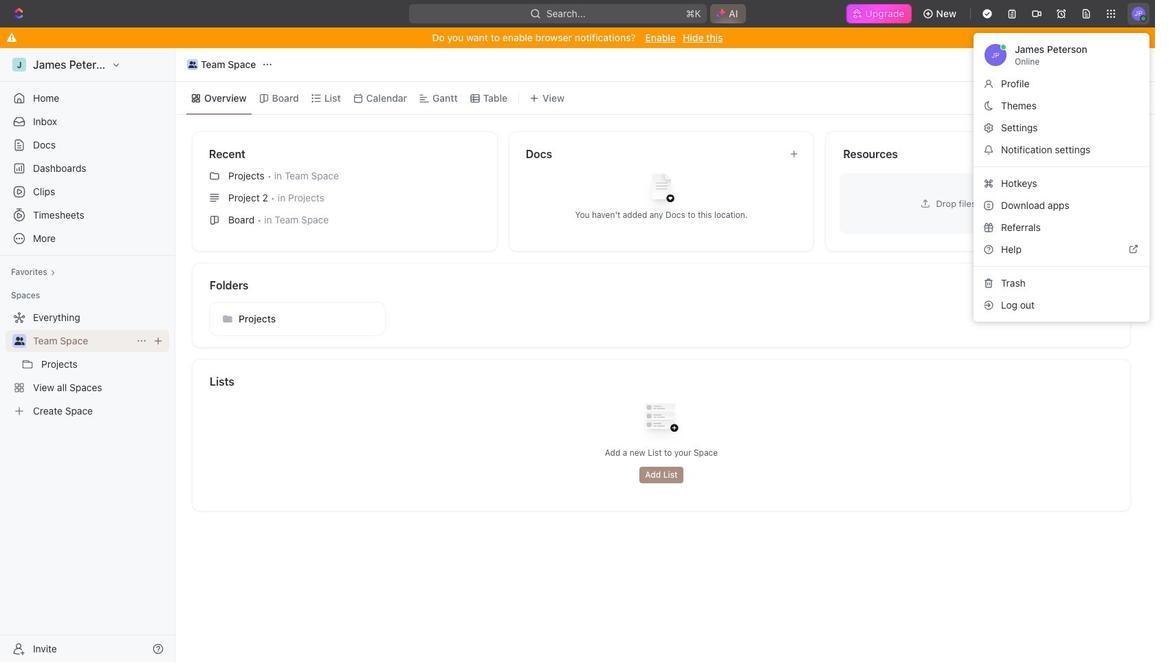 Task type: vqa. For each thing, say whether or not it's contained in the screenshot.
GANTT Link
no



Task type: describe. For each thing, give the bounding box(es) containing it.
user group image
[[188, 61, 197, 68]]

user group image
[[14, 337, 24, 345]]

tree inside sidebar navigation
[[6, 307, 169, 422]]



Task type: locate. For each thing, give the bounding box(es) containing it.
no lists icon. image
[[634, 393, 689, 448]]

tree
[[6, 307, 169, 422]]

sidebar navigation
[[0, 48, 175, 662]]

no most used docs image
[[634, 163, 689, 218]]



